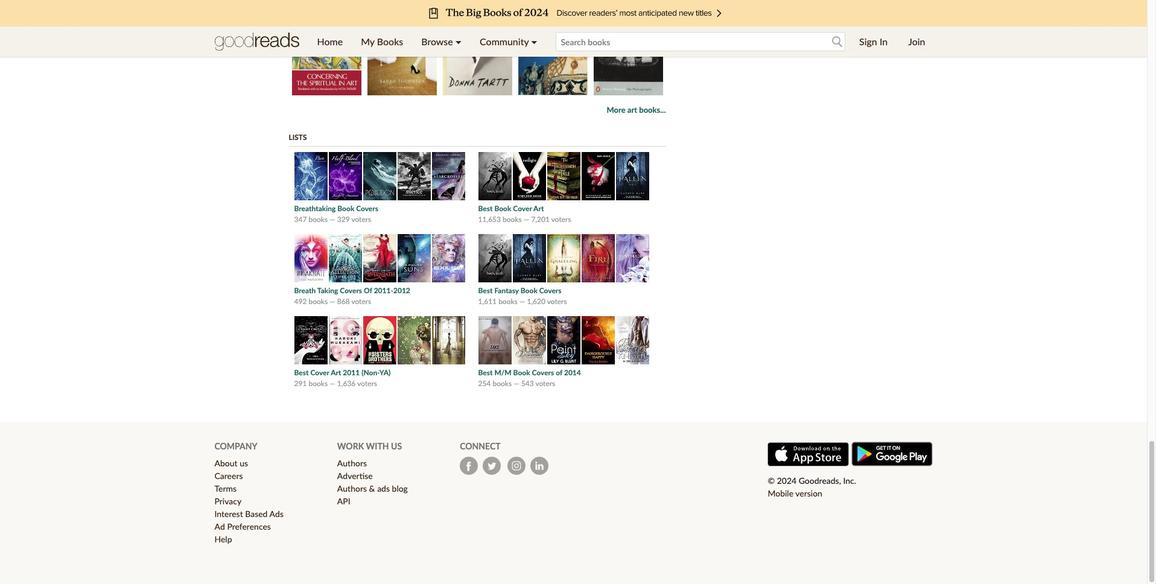 Task type: locate. For each thing, give the bounding box(es) containing it.
my books
[[361, 36, 403, 47]]

covers inside best m/m book covers of 2014 254 books     —     543 voters
[[532, 368, 554, 378]]

Search for books to add to your shelves search field
[[556, 32, 846, 51]]

book up 543
[[513, 368, 530, 378]]

art
[[534, 204, 544, 213], [331, 368, 341, 378]]

0 vertical spatial cover
[[513, 204, 532, 213]]

my books link
[[352, 27, 412, 57]]

0 horizontal spatial cover
[[310, 368, 329, 378]]

authors
[[337, 458, 367, 468], [337, 483, 367, 494]]

0 horizontal spatial fallen by lauren kate image
[[513, 234, 546, 283]]

voters inside best m/m book covers of 2014 254 books     —     543 voters
[[536, 379, 555, 388]]

cover inside "best book cover art 11,653 books     —     7,201 voters"
[[513, 204, 532, 213]]

best up 291
[[294, 368, 309, 378]]

best inside best fantasy book covers 1,611 books     —     1,620 voters
[[478, 286, 493, 295]]

1 horizontal spatial cover
[[513, 204, 532, 213]]

browse
[[421, 36, 453, 47]]

11,653
[[478, 215, 501, 224]]

books down taking
[[309, 297, 328, 306]]

cover inside best cover art 2011 (non-ya) 291 books     —     1,636 voters
[[310, 368, 329, 378]]

goodreads on facebook image
[[460, 457, 478, 475]]

help
[[215, 534, 232, 544]]

covers up 1,620
[[539, 286, 562, 295]]

art up 1,636
[[331, 368, 341, 378]]

privacy
[[215, 496, 242, 506]]

2 hush, hush by becca fitzpatrick image from the top
[[478, 234, 512, 283]]

home link
[[308, 27, 352, 57]]

▾
[[456, 36, 462, 47], [531, 36, 538, 47]]

the american heiress by daisy goodwin image
[[432, 317, 465, 365]]

advertise link
[[337, 471, 373, 481]]

best cover art 2011 (non-ya) 291 books     —     1,636 voters
[[294, 368, 391, 388]]

browse ▾
[[421, 36, 462, 47]]

books down 'm/m'
[[493, 379, 512, 388]]

— left 1,636
[[330, 379, 335, 388]]

1 horizontal spatial art
[[534, 204, 544, 213]]

connect
[[460, 442, 501, 452]]

us right 'with'
[[391, 442, 402, 452]]

1 vertical spatial hush, hush by becca fitzpatrick image
[[478, 234, 512, 283]]

take by ella frank image
[[478, 317, 512, 365]]

291
[[294, 379, 307, 388]]

voters down of
[[352, 297, 371, 306]]

best fantasy book covers 1,611 books     —     1,620 voters
[[478, 286, 567, 306]]

covers inside best fantasy book covers 1,611 books     —     1,620 voters
[[539, 286, 562, 295]]

authors down the advertise link
[[337, 483, 367, 494]]

goodreads on twitter image
[[483, 457, 501, 475]]

1 vertical spatial us
[[240, 458, 248, 468]]

— left 329
[[330, 215, 335, 224]]

books right 291
[[309, 379, 328, 388]]

voters right 1,620
[[547, 297, 567, 306]]

voters inside best cover art 2011 (non-ya) 291 books     —     1,636 voters
[[357, 379, 377, 388]]

books...
[[639, 105, 666, 115]]

best up 254 on the left bottom of page
[[478, 368, 493, 378]]

1 vertical spatial fallen by lauren kate image
[[513, 234, 546, 283]]

best fantasy book covers link
[[478, 286, 562, 295]]

329
[[337, 215, 350, 224]]

about
[[215, 458, 238, 468]]

voters
[[352, 215, 371, 224], [552, 215, 571, 224], [352, 297, 371, 306], [547, 297, 567, 306], [357, 379, 377, 388], [536, 379, 555, 388]]

best
[[478, 204, 493, 213], [478, 286, 493, 295], [294, 368, 309, 378], [478, 368, 493, 378]]

menu
[[308, 27, 547, 57]]

sign
[[860, 36, 878, 47]]

art inside best cover art 2011 (non-ya) 291 books     —     1,636 voters
[[331, 368, 341, 378]]

1 vertical spatial art
[[331, 368, 341, 378]]

—
[[330, 215, 335, 224], [524, 215, 530, 224], [330, 297, 335, 306], [520, 297, 525, 306], [330, 379, 335, 388], [514, 379, 520, 388]]

books
[[309, 215, 328, 224], [503, 215, 522, 224], [309, 297, 328, 306], [499, 297, 518, 306], [309, 379, 328, 388], [493, 379, 512, 388]]

— inside best fantasy book covers 1,611 books     —     1,620 voters
[[520, 297, 525, 306]]

twilight by stephenie meyer image
[[513, 152, 546, 201]]

— inside best cover art 2011 (non-ya) 291 books     —     1,636 voters
[[330, 379, 335, 388]]

download app for android image
[[851, 442, 933, 467]]

version
[[796, 489, 823, 499]]

— left 7,201
[[524, 215, 530, 224]]

voters inside best fantasy book covers 1,611 books     —     1,620 voters
[[547, 297, 567, 306]]

about us careers terms privacy interest based ads ad preferences help
[[215, 458, 284, 544]]

authors & ads blog link
[[337, 483, 408, 494]]

books down the "fantasy"
[[499, 297, 518, 306]]

best m/m book covers of 2014 254 books     —     543 voters
[[478, 368, 581, 388]]

— inside "best book cover art 11,653 books     —     7,201 voters"
[[524, 215, 530, 224]]

voters down (non- on the left
[[357, 379, 377, 388]]

breathtaking
[[294, 204, 336, 213]]

work
[[337, 442, 364, 452]]

— left 543
[[514, 379, 520, 388]]

best for best m/m book covers of 2014 254 books     —     543 voters
[[478, 368, 493, 378]]

1 hush, hush by becca fitzpatrick image from the top
[[478, 152, 512, 201]]

goodreads on linkedin image
[[531, 457, 549, 475]]

0 horizontal spatial ▾
[[456, 36, 462, 47]]

1 vertical spatial cover
[[310, 368, 329, 378]]

books down breathtaking
[[309, 215, 328, 224]]

fallen by lauren kate image
[[616, 152, 649, 201], [513, 234, 546, 283]]

0 horizontal spatial us
[[240, 458, 248, 468]]

2012
[[394, 286, 410, 295]]

book
[[338, 204, 355, 213], [495, 204, 512, 213], [521, 286, 538, 295], [513, 368, 530, 378]]

fantasy
[[495, 286, 519, 295]]

books down best book cover art link
[[503, 215, 522, 224]]

voters right 543
[[536, 379, 555, 388]]

868
[[337, 297, 350, 306]]

254
[[478, 379, 491, 388]]

book up 1,620
[[521, 286, 538, 295]]

best up 11,653
[[478, 204, 493, 213]]

in
[[880, 36, 888, 47]]

— inside best m/m book covers of 2014 254 books     —     543 voters
[[514, 379, 520, 388]]

voters inside 'breathtaking book covers 347 books     —     329 voters'
[[352, 215, 371, 224]]

2011
[[343, 368, 360, 378]]

best for best cover art 2011 (non-ya) 291 books     —     1,636 voters
[[294, 368, 309, 378]]

authors up advertise
[[337, 458, 367, 468]]

347
[[294, 215, 307, 224]]

covers
[[356, 204, 378, 213], [340, 286, 362, 295], [539, 286, 562, 295], [532, 368, 554, 378]]

on photography image
[[594, 0, 663, 96]]

book up 11,653
[[495, 204, 512, 213]]

us right the about
[[240, 458, 248, 468]]

▾ right the browse
[[456, 36, 462, 47]]

0 vertical spatial hush, hush by becca fitzpatrick image
[[478, 152, 512, 201]]

art up 7,201
[[534, 204, 544, 213]]

terms link
[[215, 483, 237, 494]]

preferences
[[227, 521, 271, 532]]

book up 329
[[338, 204, 355, 213]]

(non-
[[362, 368, 380, 378]]

m/m
[[495, 368, 512, 378]]

voters right 329
[[352, 215, 371, 224]]

— left 868
[[330, 297, 335, 306]]

hush, hush by becca fitzpatrick image left twilight by stephenie meyer image
[[478, 152, 512, 201]]

authors advertise authors & ads blog api
[[337, 458, 408, 506]]

hush, hush by becca fitzpatrick image
[[478, 152, 512, 201], [478, 234, 512, 283]]

fallen by lauren kate image up the best fantasy book covers link
[[513, 234, 546, 283]]

best up 1,611
[[478, 286, 493, 295]]

▾ for community ▾
[[531, 36, 538, 47]]

covers up 868
[[340, 286, 362, 295]]

0 horizontal spatial art
[[331, 368, 341, 378]]

&
[[369, 483, 375, 494]]

best inside best m/m book covers of 2014 254 books     —     543 voters
[[478, 368, 493, 378]]

books inside breath taking covers of 2011-2012 492 books     —     868 voters
[[309, 297, 328, 306]]

1 ▾ from the left
[[456, 36, 462, 47]]

2011-
[[374, 286, 394, 295]]

best inside "best book cover art 11,653 books     —     7,201 voters"
[[478, 204, 493, 213]]

1 vertical spatial authors
[[337, 483, 367, 494]]

community
[[480, 36, 529, 47]]

2 ▾ from the left
[[531, 36, 538, 47]]

0 vertical spatial art
[[534, 204, 544, 213]]

covers down of poseidon by anna banks image
[[356, 204, 378, 213]]

1 horizontal spatial fallen by lauren kate image
[[616, 152, 649, 201]]

home
[[317, 36, 343, 47]]

about us link
[[215, 458, 248, 468]]

covers left "of"
[[532, 368, 554, 378]]

incarnate by jodi meadows image
[[294, 234, 327, 283]]

— down the best fantasy book covers link
[[520, 297, 525, 306]]

new moon by stephenie meyer image
[[582, 152, 615, 201]]

more art books...
[[607, 105, 666, 115]]

history of beauty image
[[518, 0, 588, 96]]

© 2024 goodreads, inc. mobile version
[[768, 476, 857, 499]]

hush, hush by becca fitzpatrick image for fantasy
[[478, 234, 512, 283]]

mobile version link
[[768, 489, 823, 499]]

cover up 7,201
[[513, 204, 532, 213]]

492
[[294, 297, 307, 306]]

1 horizontal spatial us
[[391, 442, 402, 452]]

book inside "best book cover art 11,653 books     —     7,201 voters"
[[495, 204, 512, 213]]

the thirteenth tale by diane setterfield image
[[547, 152, 580, 201]]

cover left 2011
[[310, 368, 329, 378]]

dangerously happy by varian krylov image
[[582, 317, 615, 365]]

best for best fantasy book covers 1,611 books     —     1,620 voters
[[478, 286, 493, 295]]

book inside 'breathtaking book covers 347 books     —     329 voters'
[[338, 204, 355, 213]]

hush, hush by becca fitzpatrick image up the "fantasy"
[[478, 234, 512, 283]]

breath
[[294, 286, 316, 295]]

▾ right community
[[531, 36, 538, 47]]

cover
[[513, 204, 532, 213], [310, 368, 329, 378]]

authors link
[[337, 458, 367, 468]]

best inside best cover art 2011 (non-ya) 291 books     —     1,636 voters
[[294, 368, 309, 378]]

goodreads on instagram image
[[508, 457, 526, 475]]

0 vertical spatial authors
[[337, 458, 367, 468]]

the most anticipated books of 2024 image
[[91, 0, 1057, 27]]

ads
[[377, 483, 390, 494]]

browse ▾ button
[[412, 27, 471, 57]]

seven days in the art world image
[[367, 0, 437, 96]]

1 horizontal spatial ▾
[[531, 36, 538, 47]]

fallen by lauren kate image right new moon by stephenie meyer image
[[616, 152, 649, 201]]

voters right 7,201
[[552, 215, 571, 224]]

join
[[909, 36, 926, 47]]



Task type: vqa. For each thing, say whether or not it's contained in the screenshot.
3,444 votes
no



Task type: describe. For each thing, give the bounding box(es) containing it.
▾ for browse ▾
[[456, 36, 462, 47]]

graceling by kristin cashore image
[[547, 234, 580, 283]]

books
[[377, 36, 403, 47]]

breathtaking book covers 347 books     —     329 voters
[[294, 204, 378, 224]]

books inside 'breathtaking book covers 347 books     —     329 voters'
[[309, 215, 328, 224]]

advertise
[[337, 471, 373, 481]]

community ▾ button
[[471, 27, 547, 57]]

ya)
[[380, 368, 391, 378]]

0 vertical spatial us
[[391, 442, 402, 452]]

mobile
[[768, 489, 794, 499]]

books inside best m/m book covers of 2014 254 books     —     543 voters
[[493, 379, 512, 388]]

download app for ios image
[[768, 443, 850, 467]]

api link
[[337, 496, 350, 506]]

full disclosure by kindle alexander image
[[513, 317, 546, 365]]

covers inside 'breathtaking book covers 347 books     —     329 voters'
[[356, 204, 378, 213]]

hush, hush by becca fitzpatrick image for book
[[478, 152, 512, 201]]

us inside about us careers terms privacy interest based ads ad preferences help
[[240, 458, 248, 468]]

the peach keeper by sarah addison allen image
[[397, 317, 431, 365]]

1q84 by haruki murakami image
[[329, 317, 362, 365]]

being sawyer knight by nicola haken image
[[616, 317, 649, 365]]

art
[[628, 105, 637, 115]]

Search books text field
[[556, 32, 846, 51]]

1,620
[[527, 297, 546, 306]]

2014
[[564, 368, 581, 378]]

company
[[215, 442, 258, 452]]

voters inside "best book cover art 11,653 books     —     7,201 voters"
[[552, 215, 571, 224]]

more art books... link
[[607, 105, 666, 115]]

covers inside breath taking covers of 2011-2012 492 books     —     868 voters
[[340, 286, 362, 295]]

the night circus by erin morgenstern image
[[294, 317, 327, 365]]

help link
[[215, 534, 232, 544]]

book inside best fantasy book covers 1,611 books     —     1,620 voters
[[521, 286, 538, 295]]

of poseidon by anna banks image
[[363, 152, 396, 201]]

best book cover art 11,653 books     —     7,201 voters
[[478, 204, 571, 224]]

nightshade by andrea cremer image
[[616, 234, 649, 283]]

best cover art 2011 (non-ya) link
[[294, 368, 391, 378]]

starcrossed by josephine angelini image
[[432, 152, 465, 201]]

2024
[[777, 476, 797, 486]]

lists link
[[289, 133, 307, 142]]

2 authors from the top
[[337, 483, 367, 494]]

lists
[[289, 133, 307, 142]]

7,201
[[531, 215, 550, 224]]

breathtaking book covers link
[[294, 204, 378, 213]]

best book cover art link
[[478, 204, 544, 213]]

a million suns by beth revis image
[[397, 234, 431, 283]]

work with us
[[337, 442, 402, 452]]

voters inside breath taking covers of 2011-2012 492 books     —     868 voters
[[352, 297, 371, 306]]

community ▾
[[480, 36, 538, 47]]

breath taking covers of 2011-2012 link
[[294, 286, 410, 295]]

silence by becca fitzpatrick image
[[397, 152, 431, 201]]

best m/m book covers of 2014 link
[[478, 368, 581, 378]]

blog
[[392, 483, 408, 494]]

1 authors from the top
[[337, 458, 367, 468]]

everneath by brodi ashton image
[[363, 234, 396, 283]]

1,636
[[337, 379, 356, 388]]

the selection by kiera cass image
[[329, 234, 362, 283]]

more
[[607, 105, 626, 115]]

ad
[[215, 521, 225, 532]]

543
[[521, 379, 534, 388]]

concerning the spiritual in art image
[[292, 0, 361, 96]]

with
[[366, 442, 389, 452]]

api
[[337, 496, 350, 506]]

careers link
[[215, 471, 243, 481]]

books inside best fantasy book covers 1,611 books     —     1,620 voters
[[499, 297, 518, 306]]

0 vertical spatial fallen by lauren kate image
[[616, 152, 649, 201]]

sign in link
[[851, 27, 897, 57]]

art inside "best book cover art 11,653 books     —     7,201 voters"
[[534, 204, 544, 213]]

books inside best cover art 2011 (non-ya) 291 books     —     1,636 voters
[[309, 379, 328, 388]]

goodreads,
[[799, 476, 841, 486]]

fire by kristin cashore image
[[582, 234, 615, 283]]

interest based ads link
[[215, 509, 284, 519]]

©
[[768, 476, 775, 486]]

book inside best m/m book covers of 2014 254 books     —     543 voters
[[513, 368, 530, 378]]

paint the sky by lily g. blunt image
[[547, 317, 580, 365]]

taking
[[317, 286, 338, 295]]

exiled by rashelle workman image
[[432, 234, 465, 283]]

breath taking covers of 2011-2012 492 books     —     868 voters
[[294, 286, 410, 306]]

half-blood by jennifer l. armentrout image
[[329, 152, 362, 201]]

sign in
[[860, 36, 888, 47]]

my
[[361, 36, 375, 47]]

the goldfinch image
[[443, 0, 512, 96]]

privacy link
[[215, 496, 242, 506]]

— inside breath taking covers of 2011-2012 492 books     —     868 voters
[[330, 297, 335, 306]]

careers
[[215, 471, 243, 481]]

join link
[[899, 27, 935, 57]]

pure by jennifer l. armentrout image
[[294, 152, 327, 201]]

menu containing home
[[308, 27, 547, 57]]

— inside 'breathtaking book covers 347 books     —     329 voters'
[[330, 215, 335, 224]]

1,611
[[478, 297, 497, 306]]

ad preferences link
[[215, 521, 271, 532]]

based
[[245, 509, 268, 519]]

of
[[556, 368, 563, 378]]

terms
[[215, 483, 237, 494]]

ads
[[270, 509, 284, 519]]

the sisters brothers by patrick dewitt image
[[363, 317, 396, 365]]

books inside "best book cover art 11,653 books     —     7,201 voters"
[[503, 215, 522, 224]]

interest
[[215, 509, 243, 519]]

inc.
[[843, 476, 857, 486]]

of
[[364, 286, 372, 295]]

best for best book cover art 11,653 books     —     7,201 voters
[[478, 204, 493, 213]]



